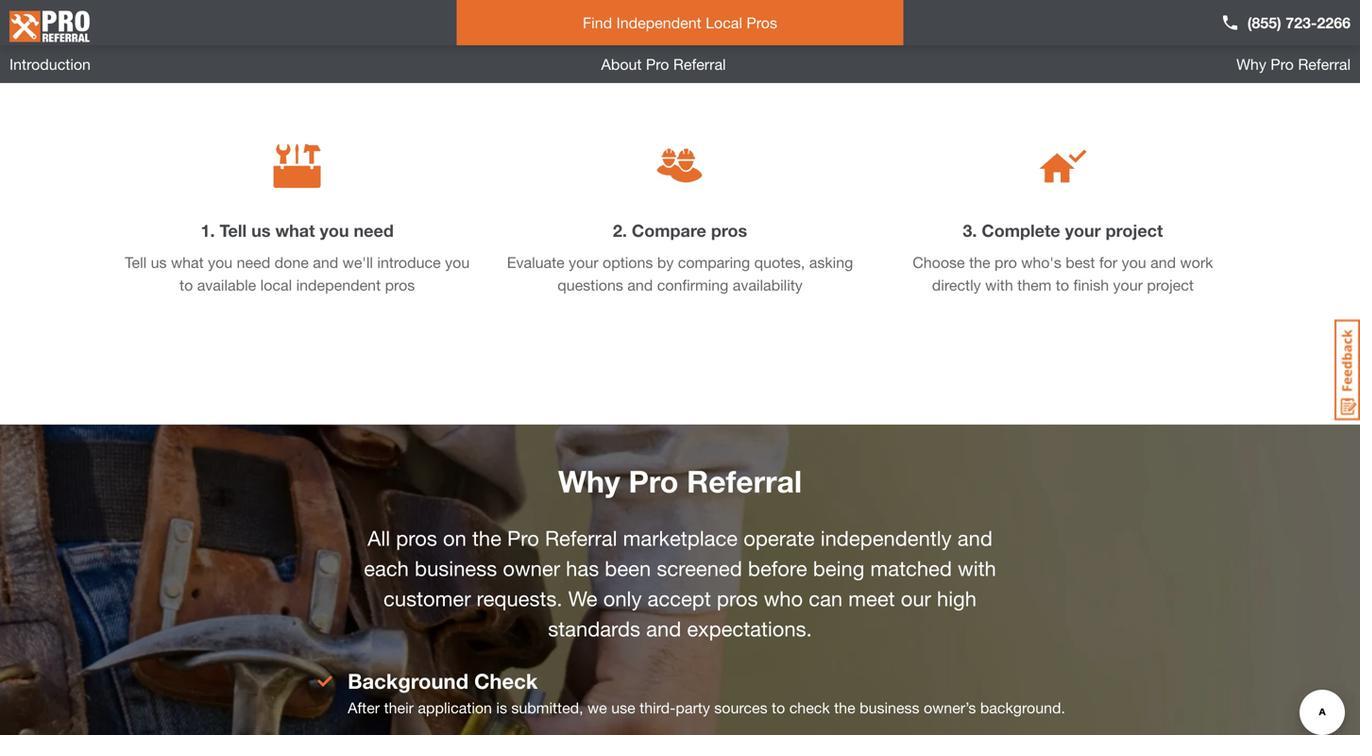 Task type: vqa. For each thing, say whether or not it's contained in the screenshot.
and within Evaluate your options by comparing quotes, asking questions and confirming availability
yes



Task type: locate. For each thing, give the bounding box(es) containing it.
compare pros image
[[656, 143, 704, 190]]

1 horizontal spatial why pro referral
[[1237, 55, 1351, 73]]

1 vertical spatial us
[[151, 254, 167, 272]]

1 vertical spatial need
[[237, 254, 270, 272]]

business inside 'background check after their application is submitted, we use third-party sources to check the business owner's background.'
[[860, 699, 920, 717]]

what
[[275, 221, 315, 241], [171, 254, 204, 272]]

tell us what you need image
[[274, 143, 321, 190]]

on
[[443, 526, 466, 551]]

you up 'available'
[[208, 254, 233, 272]]

1. tell us what you need
[[201, 221, 394, 241]]

them
[[1017, 276, 1052, 294]]

availability
[[733, 276, 803, 294]]

comparing
[[678, 254, 750, 272]]

only
[[603, 587, 642, 611]]

to for choose
[[1056, 276, 1069, 294]]

0 horizontal spatial what
[[171, 254, 204, 272]]

you right for
[[1122, 254, 1146, 272]]

directly
[[932, 276, 981, 294]]

you right introduce
[[445, 254, 470, 272]]

1 vertical spatial why pro referral
[[558, 464, 802, 500]]

referral up operate
[[687, 464, 802, 500]]

0 horizontal spatial us
[[151, 254, 167, 272]]

0 vertical spatial with
[[985, 276, 1013, 294]]

to
[[180, 276, 193, 294], [1056, 276, 1069, 294], [772, 699, 785, 717]]

pros
[[747, 14, 777, 32]]

background
[[348, 669, 469, 694]]

the inside 'background check after their application is submitted, we use third-party sources to check the business owner's background.'
[[834, 699, 855, 717]]

business
[[415, 556, 497, 581], [860, 699, 920, 717]]

with down pro
[[985, 276, 1013, 294]]

party
[[676, 699, 710, 717]]

why
[[1237, 55, 1266, 73], [558, 464, 620, 500]]

your inside evaluate your options by comparing quotes, asking questions and confirming availability
[[569, 254, 598, 272]]

marketplace
[[623, 526, 738, 551]]

2 horizontal spatial to
[[1056, 276, 1069, 294]]

1 vertical spatial project
[[1147, 276, 1194, 294]]

is
[[496, 699, 507, 717]]

the left pro
[[969, 254, 990, 272]]

find independent local pros button
[[457, 0, 904, 45]]

to left 'available'
[[180, 276, 193, 294]]

local
[[260, 276, 292, 294]]

about pro referral
[[601, 55, 726, 73]]

expectations.
[[687, 617, 812, 641]]

choose
[[913, 254, 965, 272]]

done
[[275, 254, 309, 272]]

need
[[354, 221, 394, 241], [237, 254, 270, 272]]

we
[[588, 699, 607, 717]]

1 vertical spatial tell
[[125, 254, 147, 272]]

your up questions
[[569, 254, 598, 272]]

our
[[901, 587, 931, 611]]

pro
[[995, 254, 1017, 272]]

standards
[[548, 617, 640, 641]]

you up the we'll
[[320, 221, 349, 241]]

you inside choose the pro who's best for you and work directly with them to finish your project
[[1122, 254, 1146, 272]]

after
[[348, 699, 380, 717]]

1 horizontal spatial need
[[354, 221, 394, 241]]

submitted,
[[511, 699, 583, 717]]

1 vertical spatial the
[[472, 526, 501, 551]]

1 horizontal spatial tell
[[220, 221, 247, 241]]

with up high
[[958, 556, 996, 581]]

tell
[[220, 221, 247, 241], [125, 254, 147, 272]]

and down accept
[[646, 617, 681, 641]]

0 vertical spatial project
[[1106, 221, 1163, 241]]

to right them
[[1056, 276, 1069, 294]]

0 horizontal spatial tell
[[125, 254, 147, 272]]

your down for
[[1113, 276, 1143, 294]]

referral
[[673, 55, 726, 73], [1298, 55, 1351, 73], [687, 464, 802, 500], [545, 526, 617, 551]]

what up done
[[275, 221, 315, 241]]

you
[[320, 221, 349, 241], [208, 254, 233, 272], [445, 254, 470, 272], [1122, 254, 1146, 272]]

referral up has
[[545, 526, 617, 551]]

0 vertical spatial business
[[415, 556, 497, 581]]

third-
[[640, 699, 676, 717]]

tell us what you need done and we'll introduce you to available local independent pros
[[125, 254, 470, 294]]

by
[[657, 254, 674, 272]]

high
[[937, 587, 977, 611]]

with
[[985, 276, 1013, 294], [958, 556, 996, 581]]

screened
[[657, 556, 742, 581]]

0 horizontal spatial your
[[569, 254, 598, 272]]

1 horizontal spatial business
[[860, 699, 920, 717]]

and inside choose the pro who's best for you and work directly with them to finish your project
[[1151, 254, 1176, 272]]

and down options
[[627, 276, 653, 294]]

0 horizontal spatial the
[[472, 526, 501, 551]]

1 vertical spatial what
[[171, 254, 204, 272]]

to inside 'background check after their application is submitted, we use third-party sources to check the business owner's background.'
[[772, 699, 785, 717]]

0 vertical spatial need
[[354, 221, 394, 241]]

and up independent
[[313, 254, 338, 272]]

1 horizontal spatial to
[[772, 699, 785, 717]]

0 horizontal spatial business
[[415, 556, 497, 581]]

your
[[1065, 221, 1101, 241], [569, 254, 598, 272], [1113, 276, 1143, 294]]

0 vertical spatial the
[[969, 254, 990, 272]]

1.
[[201, 221, 215, 241]]

2 vertical spatial your
[[1113, 276, 1143, 294]]

2 horizontal spatial the
[[969, 254, 990, 272]]

sources
[[714, 699, 768, 717]]

us
[[251, 221, 271, 241], [151, 254, 167, 272]]

2 vertical spatial the
[[834, 699, 855, 717]]

2 horizontal spatial your
[[1113, 276, 1143, 294]]

(855)
[[1247, 14, 1282, 32]]

we
[[568, 587, 597, 611]]

referral inside all pros on the pro referral marketplace operate independently and each business owner has been screened before being matched with customer requests. we only accept pros who can meet our high standards and expectations.
[[545, 526, 617, 551]]

independent
[[616, 14, 701, 32]]

tell inside tell us what you need done and we'll introduce you to available local independent pros
[[125, 254, 147, 272]]

pro inside all pros on the pro referral marketplace operate independently and each business owner has been screened before being matched with customer requests. we only accept pros who can meet our high standards and expectations.
[[507, 526, 539, 551]]

need up the we'll
[[354, 221, 394, 241]]

introduction
[[9, 55, 91, 73]]

pro right about
[[646, 55, 669, 73]]

0 horizontal spatial why pro referral
[[558, 464, 802, 500]]

to inside tell us what you need done and we'll introduce you to available local independent pros
[[180, 276, 193, 294]]

project
[[1106, 221, 1163, 241], [1147, 276, 1194, 294]]

to left check
[[772, 699, 785, 717]]

works
[[685, 53, 777, 89]]

0 horizontal spatial to
[[180, 276, 193, 294]]

to inside choose the pro who's best for you and work directly with them to finish your project
[[1056, 276, 1069, 294]]

the right on on the bottom
[[472, 526, 501, 551]]

why pro referral down the (855) 723-2266
[[1237, 55, 1351, 73]]

the inside choose the pro who's best for you and work directly with them to finish your project
[[969, 254, 990, 272]]

1 vertical spatial why
[[558, 464, 620, 500]]

0 vertical spatial why pro referral
[[1237, 55, 1351, 73]]

who's
[[1021, 254, 1062, 272]]

project down work
[[1147, 276, 1194, 294]]

your up the best
[[1065, 221, 1101, 241]]

need up local
[[237, 254, 270, 272]]

1 vertical spatial with
[[958, 556, 996, 581]]

and
[[313, 254, 338, 272], [1151, 254, 1176, 272], [627, 276, 653, 294], [958, 526, 993, 551], [646, 617, 681, 641]]

local
[[706, 14, 742, 32]]

pros up expectations.
[[717, 587, 758, 611]]

project up for
[[1106, 221, 1163, 241]]

0 vertical spatial why
[[1237, 55, 1266, 73]]

why up has
[[558, 464, 620, 500]]

business left owner's
[[860, 699, 920, 717]]

to for background
[[772, 699, 785, 717]]

what down 1.
[[171, 254, 204, 272]]

pro referral logo image
[[9, 3, 90, 49]]

pro
[[646, 55, 669, 73], [1271, 55, 1294, 73], [629, 464, 678, 500], [507, 526, 539, 551]]

the
[[969, 254, 990, 272], [472, 526, 501, 551], [834, 699, 855, 717]]

1 vertical spatial business
[[860, 699, 920, 717]]

business down on on the bottom
[[415, 556, 497, 581]]

why down (855)
[[1237, 55, 1266, 73]]

and left work
[[1151, 254, 1176, 272]]

pros down introduce
[[385, 276, 415, 294]]

all
[[368, 526, 390, 551]]

1 vertical spatial your
[[569, 254, 598, 272]]

1 horizontal spatial the
[[834, 699, 855, 717]]

why pro referral up marketplace at the bottom
[[558, 464, 802, 500]]

how
[[584, 53, 649, 89]]

pro up marketplace at the bottom
[[629, 464, 678, 500]]

the right check
[[834, 699, 855, 717]]

how it works
[[584, 53, 777, 89]]

1 horizontal spatial what
[[275, 221, 315, 241]]

accept
[[648, 587, 711, 611]]

application
[[418, 699, 492, 717]]

1 horizontal spatial us
[[251, 221, 271, 241]]

all pros on the pro referral marketplace operate independently and each business owner has been screened before being matched with customer requests. we only accept pros who can meet our high standards and expectations.
[[364, 526, 996, 641]]

0 horizontal spatial need
[[237, 254, 270, 272]]

operate
[[744, 526, 815, 551]]

1 horizontal spatial your
[[1065, 221, 1101, 241]]

pros
[[711, 221, 747, 241], [385, 276, 415, 294], [396, 526, 437, 551], [717, 587, 758, 611]]

pro up owner
[[507, 526, 539, 551]]

pros right all
[[396, 526, 437, 551]]

and inside tell us what you need done and we'll introduce you to available local independent pros
[[313, 254, 338, 272]]



Task type: describe. For each thing, give the bounding box(es) containing it.
0 horizontal spatial why
[[558, 464, 620, 500]]

pros inside tell us what you need done and we'll introduce you to available local independent pros
[[385, 276, 415, 294]]

3. complete your project
[[963, 221, 1163, 241]]

project inside choose the pro who's best for you and work directly with them to finish your project
[[1147, 276, 1194, 294]]

(855) 723-2266 link
[[1221, 11, 1351, 34]]

723-
[[1286, 14, 1317, 32]]

3.
[[963, 221, 977, 241]]

background.
[[980, 699, 1065, 717]]

available
[[197, 276, 256, 294]]

has
[[566, 556, 599, 581]]

best
[[1066, 254, 1095, 272]]

find independent local pros
[[583, 14, 777, 32]]

complete
[[982, 221, 1060, 241]]

compare
[[632, 221, 706, 241]]

pros up the comparing
[[711, 221, 747, 241]]

2. compare pros
[[613, 221, 747, 241]]

business inside all pros on the pro referral marketplace operate independently and each business owner has been screened before being matched with customer requests. we only accept pros who can meet our high standards and expectations.
[[415, 556, 497, 581]]

before
[[748, 556, 807, 581]]

0 vertical spatial your
[[1065, 221, 1101, 241]]

2266
[[1317, 14, 1351, 32]]

use
[[611, 699, 635, 717]]

their
[[384, 699, 414, 717]]

check
[[474, 669, 538, 694]]

asking
[[809, 254, 853, 272]]

with inside all pros on the pro referral marketplace operate independently and each business owner has been screened before being matched with customer requests. we only accept pros who can meet our high standards and expectations.
[[958, 556, 996, 581]]

each
[[364, 556, 409, 581]]

owner's
[[924, 699, 976, 717]]

background check after their application is submitted, we use third-party sources to check the business owner's background.
[[348, 669, 1065, 717]]

check
[[789, 699, 830, 717]]

us inside tell us what you need done and we'll introduce you to available local independent pros
[[151, 254, 167, 272]]

can
[[809, 587, 843, 611]]

referral down find independent local pros button
[[673, 55, 726, 73]]

for
[[1099, 254, 1118, 272]]

complete your project image
[[1039, 143, 1087, 190]]

matched
[[870, 556, 952, 581]]

and up high
[[958, 526, 993, 551]]

referral down 2266
[[1298, 55, 1351, 73]]

what inside tell us what you need done and we'll introduce you to available local independent pros
[[171, 254, 204, 272]]

and inside evaluate your options by comparing quotes, asking questions and confirming availability
[[627, 276, 653, 294]]

who
[[764, 587, 803, 611]]

questions
[[557, 276, 623, 294]]

feedback link image
[[1335, 319, 1360, 421]]

it
[[657, 53, 677, 89]]

meet
[[848, 587, 895, 611]]

(855) 723-2266
[[1247, 14, 1351, 32]]

requests.
[[477, 587, 563, 611]]

1 horizontal spatial why
[[1237, 55, 1266, 73]]

confirming
[[657, 276, 729, 294]]

owner
[[503, 556, 560, 581]]

being
[[813, 556, 865, 581]]

with inside choose the pro who's best for you and work directly with them to finish your project
[[985, 276, 1013, 294]]

quotes,
[[754, 254, 805, 272]]

need inside tell us what you need done and we'll introduce you to available local independent pros
[[237, 254, 270, 272]]

0 vertical spatial us
[[251, 221, 271, 241]]

customer
[[384, 587, 471, 611]]

independent
[[296, 276, 381, 294]]

finish
[[1073, 276, 1109, 294]]

0 vertical spatial what
[[275, 221, 315, 241]]

the inside all pros on the pro referral marketplace operate independently and each business owner has been screened before being matched with customer requests. we only accept pros who can meet our high standards and expectations.
[[472, 526, 501, 551]]

options
[[603, 254, 653, 272]]

2.
[[613, 221, 627, 241]]

work
[[1180, 254, 1213, 272]]

evaluate your options by comparing quotes, asking questions and confirming availability
[[507, 254, 853, 294]]

been
[[605, 556, 651, 581]]

evaluate
[[507, 254, 565, 272]]

independently
[[821, 526, 952, 551]]

we'll
[[343, 254, 373, 272]]

find
[[583, 14, 612, 32]]

0 vertical spatial tell
[[220, 221, 247, 241]]

pro down (855) 723-2266 link
[[1271, 55, 1294, 73]]

about
[[601, 55, 642, 73]]

choose the pro who's best for you and work directly with them to finish your project
[[913, 254, 1213, 294]]

your inside choose the pro who's best for you and work directly with them to finish your project
[[1113, 276, 1143, 294]]

introduce
[[377, 254, 441, 272]]



